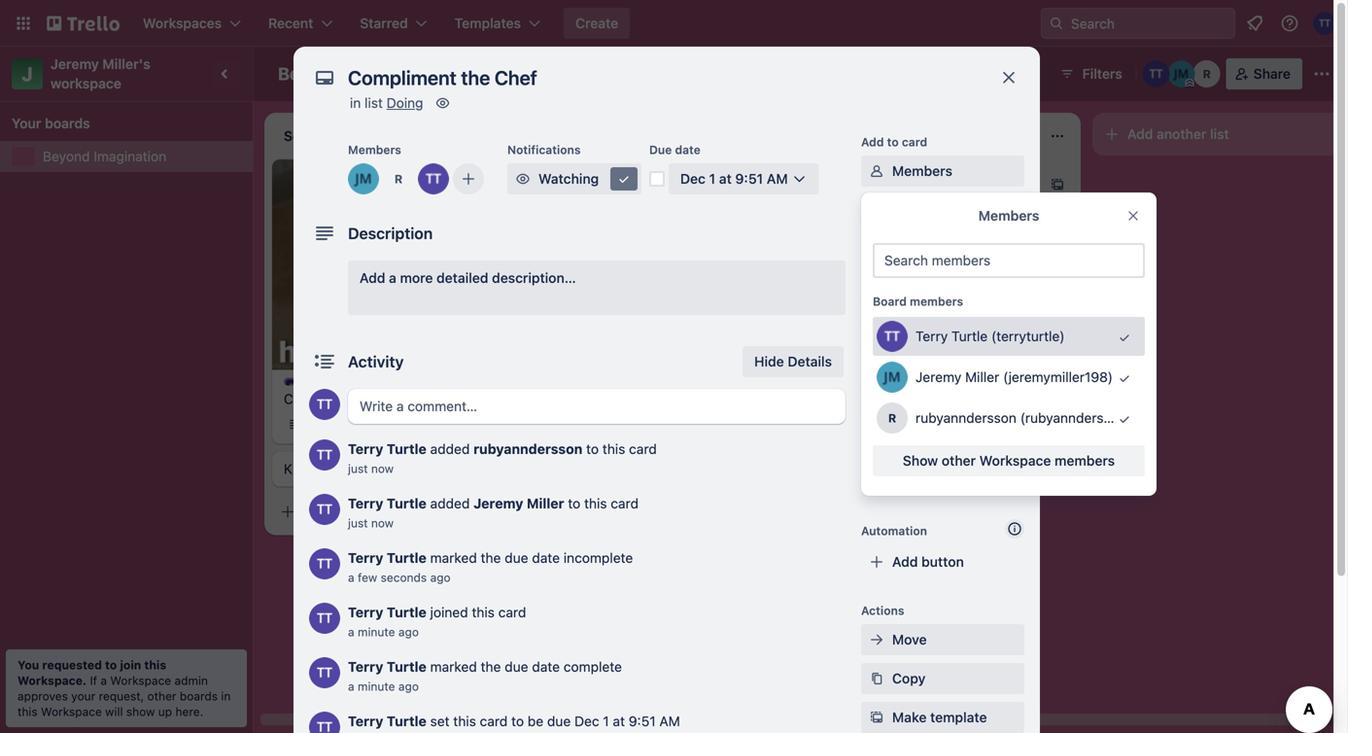 Task type: locate. For each thing, give the bounding box(es) containing it.
a inside terry turtle marked the due date incomplete a few seconds ago
[[348, 571, 355, 584]]

0 vertical spatial just
[[348, 462, 368, 475]]

0 horizontal spatial jeremy miller (jeremymiller198) image
[[739, 245, 762, 268]]

marked for marked the due date incomplete
[[430, 550, 477, 566]]

create inside button
[[576, 15, 619, 31]]

turtle for terry turtle marked the due date complete a minute ago
[[387, 659, 427, 675]]

0 horizontal spatial rubyanndersson
[[474, 441, 583, 457]]

0 vertical spatial in
[[350, 95, 361, 111]]

terry for terry turtle set this card to be due dec 1 at 9:51 am
[[348, 713, 383, 729]]

r for the rightmost rubyanndersson (rubyanndersson) icon
[[1203, 67, 1211, 81]]

date for incomplete
[[532, 550, 560, 566]]

r button
[[1194, 60, 1221, 88], [383, 163, 414, 194], [766, 245, 789, 268]]

added for jeremy miller
[[430, 495, 470, 511]]

0 vertical spatial ago
[[430, 571, 451, 584]]

terry inside terry turtle joined this card a minute ago
[[348, 604, 383, 620]]

this member was added to card image down (jeremymiller198)
[[1104, 399, 1145, 439]]

added left create from template… image
[[430, 495, 470, 511]]

members
[[910, 295, 964, 308], [1055, 453, 1115, 469]]

few
[[358, 571, 377, 584]]

0 horizontal spatial beyond
[[43, 148, 90, 164]]

r up description
[[395, 172, 403, 186]]

due inside terry turtle marked the due date incomplete a few seconds ago
[[505, 550, 528, 566]]

ago down seconds
[[399, 625, 419, 639]]

2 just now link from the top
[[348, 516, 394, 530]]

custom
[[893, 396, 942, 412]]

this right set
[[453, 713, 476, 729]]

sm image left copy
[[867, 669, 887, 688]]

this member was added to card image for (rubyanndersson)
[[1104, 399, 1145, 439]]

terry turtle (terryturtle) image
[[1314, 12, 1337, 35], [418, 163, 449, 194], [712, 245, 735, 268], [309, 389, 340, 420], [490, 413, 513, 436], [309, 439, 340, 471], [309, 603, 340, 634]]

rubyanndersson (rubyanndersson) element
[[383, 163, 414, 194], [877, 403, 908, 434]]

you requested to join this workspace.
[[18, 658, 166, 687]]

sm image inside watching button
[[513, 169, 533, 189]]

the down "terry turtle added jeremy miller to this card just now"
[[481, 550, 501, 566]]

0 vertical spatial add a card button
[[824, 169, 1042, 200]]

the inside terry turtle marked the due date complete a minute ago
[[481, 659, 501, 675]]

2 vertical spatial jeremy
[[474, 495, 524, 511]]

2 the from the top
[[481, 659, 501, 675]]

a minute ago link down terry turtle joined this card a minute ago
[[348, 680, 419, 693]]

turtle inside terry turtle marked the due date complete a minute ago
[[387, 659, 427, 675]]

members up attachment
[[910, 295, 964, 308]]

sm image inside watching button
[[614, 169, 634, 189]]

to
[[887, 135, 899, 149], [586, 441, 599, 457], [568, 495, 581, 511], [105, 658, 117, 672], [512, 713, 524, 729]]

0 horizontal spatial in
[[221, 689, 231, 703]]

turtle
[[952, 328, 988, 344], [387, 441, 427, 457], [387, 495, 427, 511], [387, 550, 427, 566], [387, 604, 427, 620], [387, 659, 427, 675], [387, 713, 427, 729]]

this inside "you requested to join this workspace."
[[144, 658, 166, 672]]

add up members link at the right top of the page
[[861, 135, 884, 149]]

complete
[[564, 659, 622, 675]]

Write a comment text field
[[348, 389, 846, 424]]

just now link up 'few'
[[348, 516, 394, 530]]

joined
[[430, 604, 468, 620]]

0 horizontal spatial members
[[910, 295, 964, 308]]

add a more detailed description…
[[360, 270, 576, 286]]

sm image inside cover link
[[867, 356, 887, 375]]

dec right be
[[575, 713, 599, 729]]

at right mark due date as complete option
[[719, 171, 732, 187]]

sm image inside make template link
[[867, 708, 887, 727]]

2 vertical spatial date
[[532, 659, 560, 675]]

0 vertical spatial just now link
[[348, 462, 394, 475]]

join
[[120, 658, 141, 672]]

terry up meeting
[[348, 441, 383, 457]]

this right "joined"
[[472, 604, 495, 620]]

1 horizontal spatial other
[[942, 453, 976, 469]]

jeremy miller (jeremymiller198) image
[[348, 163, 379, 194], [877, 362, 908, 393]]

marked inside terry turtle marked the due date complete a minute ago
[[430, 659, 477, 675]]

1 vertical spatial at
[[613, 713, 625, 729]]

2 added from the top
[[430, 495, 470, 511]]

Board name text field
[[268, 58, 453, 89]]

1 vertical spatial jeremy
[[916, 369, 962, 385]]

jeremy miller (jeremymiller198) image down search field
[[1168, 60, 1196, 88]]

9:51
[[736, 171, 763, 187], [629, 713, 656, 729]]

added inside "terry turtle added jeremy miller to this card just now"
[[430, 495, 470, 511]]

1 horizontal spatial members
[[893, 163, 953, 179]]

terry
[[916, 328, 948, 344], [348, 441, 383, 457], [348, 495, 383, 511], [348, 550, 383, 566], [348, 604, 383, 620], [348, 659, 383, 675], [348, 713, 383, 729]]

workspace for a
[[110, 674, 171, 687]]

show menu image
[[1313, 64, 1332, 84]]

dec down due date
[[681, 171, 706, 187]]

0 vertical spatial now
[[371, 462, 394, 475]]

at
[[719, 171, 732, 187], [613, 713, 625, 729]]

r down dec 1 at 9:51 am button at the top
[[774, 251, 781, 262]]

beyond imagination inside board name text box
[[278, 63, 444, 84]]

sm image
[[433, 93, 453, 113], [513, 169, 533, 189], [867, 356, 887, 375], [867, 669, 887, 688], [867, 708, 887, 727]]

1 horizontal spatial members
[[1055, 453, 1115, 469]]

boards right your
[[45, 115, 90, 131]]

show
[[903, 453, 938, 469]]

dec down thinking
[[583, 250, 605, 263]]

0 vertical spatial dec
[[681, 171, 706, 187]]

2 vertical spatial members
[[979, 208, 1040, 224]]

here.
[[175, 705, 203, 718]]

r for the rightmost rubyanndersson (rubyanndersson) element
[[888, 411, 897, 425]]

watching
[[539, 171, 599, 187]]

1 horizontal spatial boards
[[180, 689, 218, 703]]

jeremy miller (jeremymiller198) image
[[1168, 60, 1196, 88], [739, 245, 762, 268]]

marked
[[430, 550, 477, 566], [430, 659, 477, 675]]

workspace down your
[[41, 705, 102, 718]]

search image
[[1049, 16, 1065, 31]]

2 horizontal spatial workspace
[[980, 453, 1051, 469]]

1 vertical spatial imagination
[[94, 148, 166, 164]]

members down (rubyanndersson)
[[1055, 453, 1115, 469]]

0 vertical spatial create
[[576, 15, 619, 31]]

0 vertical spatial members
[[348, 143, 401, 157]]

0 vertical spatial r button
[[1194, 60, 1221, 88]]

share button
[[1227, 58, 1303, 89]]

your boards
[[12, 115, 90, 131]]

1 horizontal spatial add a card button
[[824, 169, 1042, 200]]

list right another at the right
[[1210, 126, 1230, 142]]

1 vertical spatial this member was added to card image
[[1104, 399, 1145, 439]]

r button down dec 1 at 9:51 am button at the top
[[766, 245, 789, 268]]

this member was added to card image
[[1104, 317, 1145, 358], [1104, 399, 1145, 439]]

just inside the terry turtle added rubyanndersson to this card just now
[[348, 462, 368, 475]]

members down in list doing
[[348, 143, 401, 157]]

2 vertical spatial workspace
[[41, 705, 102, 718]]

imagination
[[345, 63, 444, 84], [94, 148, 166, 164]]

automation
[[861, 524, 928, 538]]

power- down the show
[[922, 474, 967, 490]]

1 horizontal spatial beyond imagination
[[278, 63, 444, 84]]

add a card down kickoff meeting
[[303, 504, 372, 520]]

now down kickoff meeting link
[[371, 516, 394, 530]]

(terryturtle)
[[992, 328, 1065, 344]]

miller up fields
[[965, 369, 1000, 385]]

0 horizontal spatial rubyanndersson (rubyanndersson) image
[[766, 245, 789, 268]]

1 vertical spatial ago
[[399, 625, 419, 639]]

0 vertical spatial jeremy miller (jeremymiller198) image
[[348, 163, 379, 194]]

card inside the terry turtle added rubyanndersson to this card just now
[[629, 441, 657, 457]]

this inside the if a workspace admin approves your request, other boards in this workspace will show up here.
[[18, 705, 38, 718]]

to up incomplete
[[568, 495, 581, 511]]

create from template… image
[[498, 504, 513, 520]]

1 vertical spatial boards
[[180, 689, 218, 703]]

approves
[[18, 689, 68, 703]]

jeremy for jeremy miller's workspace
[[51, 56, 99, 72]]

due down create from template… image
[[505, 550, 528, 566]]

1 vertical spatial just now link
[[348, 516, 394, 530]]

boards down admin
[[180, 689, 218, 703]]

a minute ago link down a few seconds ago link
[[348, 625, 419, 639]]

None text field
[[338, 60, 980, 95]]

create
[[576, 15, 619, 31], [284, 391, 326, 407]]

1 horizontal spatial r button
[[766, 245, 789, 268]]

terry for terry turtle added jeremy miller to this card just now
[[348, 495, 383, 511]]

0 vertical spatial due
[[505, 550, 528, 566]]

0 vertical spatial beyond imagination
[[278, 63, 444, 84]]

0 horizontal spatial imagination
[[94, 148, 166, 164]]

terry inside terry turtle marked the due date complete a minute ago
[[348, 659, 383, 675]]

a inside the if a workspace admin approves your request, other boards in this workspace will show up here.
[[101, 674, 107, 687]]

sm image for move
[[867, 630, 887, 649]]

0 horizontal spatial jeremy miller (jeremymiller198) image
[[348, 163, 379, 194]]

description…
[[492, 270, 576, 286]]

template
[[930, 709, 987, 725]]

dec
[[681, 171, 706, 187], [583, 250, 605, 263], [575, 713, 599, 729]]

power-ups
[[861, 446, 925, 460]]

thoughts
[[579, 168, 633, 182]]

share
[[1254, 66, 1291, 82]]

sm image right doing link
[[433, 93, 453, 113]]

thinking
[[560, 180, 614, 196]]

1 vertical spatial other
[[147, 689, 176, 703]]

turtle inside "terry turtle added jeremy miller to this card just now"
[[387, 495, 427, 511]]

just now link right kickoff on the bottom left
[[348, 462, 394, 475]]

description
[[348, 224, 433, 243]]

2 marked from the top
[[430, 659, 477, 675]]

members up search members text box
[[979, 208, 1040, 224]]

dec for dec 1
[[583, 250, 605, 263]]

0 vertical spatial this member was added to card image
[[1104, 317, 1145, 358]]

r left share button
[[1203, 67, 1211, 81]]

2 vertical spatial due
[[547, 713, 571, 729]]

1 vertical spatial members
[[893, 163, 953, 179]]

terry down meeting
[[348, 495, 383, 511]]

1 vertical spatial a minute ago link
[[348, 680, 419, 693]]

0 horizontal spatial am
[[660, 713, 680, 729]]

terry for terry turtle marked the due date incomplete a few seconds ago
[[348, 550, 383, 566]]

add down kickoff on the bottom left
[[303, 504, 329, 520]]

sm image left cover
[[867, 356, 887, 375]]

color: bold red, title: "thoughts" element
[[560, 167, 633, 182]]

turtle for terry turtle set this card to be due dec 1 at 9:51 am
[[387, 713, 427, 729]]

0 vertical spatial rubyanndersson
[[916, 410, 1017, 426]]

workspace visible image
[[500, 66, 516, 82]]

0 horizontal spatial members
[[348, 143, 401, 157]]

added for rubyanndersson
[[430, 441, 470, 457]]

1 horizontal spatial power-
[[922, 474, 967, 490]]

terry inside "terry turtle added jeremy miller to this card just now"
[[348, 495, 383, 511]]

1 vertical spatial rubyanndersson
[[474, 441, 583, 457]]

imagination down 'your boards with 1 items' element
[[94, 148, 166, 164]]

1 now from the top
[[371, 462, 394, 475]]

now inside "terry turtle added jeremy miller to this card just now"
[[371, 516, 394, 530]]

card down add to card
[[896, 176, 925, 193]]

imagination inside board name text box
[[345, 63, 444, 84]]

copy link
[[861, 663, 1025, 694]]

just
[[348, 462, 368, 475], [348, 516, 368, 530]]

0 vertical spatial 9:51
[[736, 171, 763, 187]]

your boards with 1 items element
[[12, 112, 231, 135]]

turtle down terry turtle joined this card a minute ago
[[387, 659, 427, 675]]

rubyanndersson (rubyanndersson) image
[[1194, 60, 1221, 88], [766, 245, 789, 268]]

members down add to card
[[893, 163, 953, 179]]

rubyanndersson down cover link on the right of the page
[[916, 410, 1017, 426]]

minute inside terry turtle joined this card a minute ago
[[358, 625, 395, 639]]

r
[[1203, 67, 1211, 81], [395, 172, 403, 186], [774, 251, 781, 262], [888, 411, 897, 425]]

list left the doing
[[365, 95, 383, 111]]

1 vertical spatial beyond
[[43, 148, 90, 164]]

1 vertical spatial power-
[[922, 474, 967, 490]]

ups
[[902, 446, 925, 460], [967, 474, 993, 490]]

card
[[902, 135, 928, 149], [896, 176, 925, 193], [629, 441, 657, 457], [611, 495, 639, 511], [344, 504, 372, 520], [498, 604, 526, 620], [480, 713, 508, 729]]

jeremy down the terry turtle added rubyanndersson to this card just now
[[474, 495, 524, 511]]

1 just now link from the top
[[348, 462, 394, 475]]

watching button
[[508, 163, 642, 194]]

turtle inside the terry turtle added rubyanndersson to this card just now
[[387, 441, 427, 457]]

turtle down kickoff meeting link
[[387, 495, 427, 511]]

kickoff meeting link
[[284, 459, 509, 479]]

card up incomplete
[[611, 495, 639, 511]]

1 marked from the top
[[430, 550, 477, 566]]

sm image for members
[[867, 161, 887, 181]]

ago
[[430, 571, 451, 584], [399, 625, 419, 639], [399, 680, 419, 693]]

jeremy miller (jeremymiller198) image down dec 1 at 9:51 am button at the top
[[739, 245, 762, 268]]

1 vertical spatial in
[[221, 689, 231, 703]]

am
[[767, 171, 788, 187], [660, 713, 680, 729]]

0 vertical spatial workspace
[[980, 453, 1051, 469]]

0 notifications image
[[1244, 12, 1267, 35]]

0 horizontal spatial power-
[[861, 446, 902, 460]]

1 vertical spatial the
[[481, 659, 501, 675]]

be
[[528, 713, 544, 729]]

show
[[126, 705, 155, 718]]

0 vertical spatial added
[[430, 441, 470, 457]]

added
[[430, 441, 470, 457], [430, 495, 470, 511]]

create inside "link"
[[284, 391, 326, 407]]

this inside terry turtle joined this card a minute ago
[[472, 604, 495, 620]]

just right kickoff on the bottom left
[[348, 462, 368, 475]]

list inside button
[[1210, 126, 1230, 142]]

sm image left checklist
[[867, 239, 887, 259]]

turtle up seconds
[[387, 550, 427, 566]]

now inside the terry turtle added rubyanndersson to this card just now
[[371, 462, 394, 475]]

1 horizontal spatial jeremy
[[474, 495, 524, 511]]

the
[[481, 550, 501, 566], [481, 659, 501, 675]]

rubyanndersson
[[916, 410, 1017, 426], [474, 441, 583, 457]]

1 horizontal spatial miller
[[965, 369, 1000, 385]]

1 vertical spatial dec
[[583, 250, 605, 263]]

add
[[1128, 126, 1154, 142], [861, 135, 884, 149], [856, 176, 881, 193], [360, 270, 385, 286], [893, 474, 918, 490], [303, 504, 329, 520], [893, 554, 918, 570]]

2 horizontal spatial jeremy
[[916, 369, 962, 385]]

1 vertical spatial 9:51
[[629, 713, 656, 729]]

0 vertical spatial jeremy
[[51, 56, 99, 72]]

1 a minute ago link from the top
[[348, 625, 419, 639]]

2 minute from the top
[[358, 680, 395, 693]]

jeremy up workspace
[[51, 56, 99, 72]]

create instagram link
[[284, 389, 509, 409]]

jeremy
[[51, 56, 99, 72], [916, 369, 962, 385], [474, 495, 524, 511]]

sm image for copy
[[867, 669, 887, 688]]

terry inside the terry turtle added rubyanndersson to this card just now
[[348, 441, 383, 457]]

1 the from the top
[[481, 550, 501, 566]]

1 vertical spatial add a card
[[303, 504, 372, 520]]

to inside "terry turtle added jeremy miller to this card just now"
[[568, 495, 581, 511]]

date inside terry turtle marked the due date incomplete a few seconds ago
[[532, 550, 560, 566]]

1 vertical spatial workspace
[[110, 674, 171, 687]]

date left complete
[[532, 659, 560, 675]]

sm image
[[867, 161, 887, 181], [614, 169, 634, 189], [867, 239, 887, 259], [867, 630, 887, 649]]

(jeremymiller198)
[[1003, 369, 1113, 385]]

ago inside terry turtle joined this card a minute ago
[[399, 625, 419, 639]]

2 just from the top
[[348, 516, 368, 530]]

9:51 inside button
[[736, 171, 763, 187]]

a minute ago link
[[348, 625, 419, 639], [348, 680, 419, 693]]

due up terry turtle set this card to be due dec 1 at 9:51 am
[[505, 659, 528, 675]]

marked down terry turtle joined this card a minute ago
[[430, 659, 477, 675]]

list
[[365, 95, 383, 111], [1210, 126, 1230, 142]]

1 inside option
[[608, 250, 614, 263]]

marked inside terry turtle marked the due date incomplete a few seconds ago
[[430, 550, 477, 566]]

date right due
[[675, 143, 701, 157]]

0 horizontal spatial boards
[[45, 115, 90, 131]]

2 now from the top
[[371, 516, 394, 530]]

board members
[[873, 295, 964, 308]]

terry turtle (terryturtle) image for marked the due date complete
[[309, 657, 340, 688]]

0 horizontal spatial beyond imagination
[[43, 148, 166, 164]]

am inside button
[[767, 171, 788, 187]]

add down add to card
[[856, 176, 881, 193]]

1 vertical spatial added
[[430, 495, 470, 511]]

terry left set
[[348, 713, 383, 729]]

make
[[893, 709, 927, 725]]

sm image left make
[[867, 708, 887, 727]]

dec inside option
[[583, 250, 605, 263]]

1 vertical spatial rubyanndersson (rubyanndersson) element
[[877, 403, 908, 434]]

0 vertical spatial minute
[[358, 625, 395, 639]]

sm image down notifications
[[513, 169, 533, 189]]

terry for terry turtle added rubyanndersson to this card just now
[[348, 441, 383, 457]]

r up power-ups
[[888, 411, 897, 425]]

0 vertical spatial marked
[[430, 550, 477, 566]]

in
[[350, 95, 361, 111], [221, 689, 231, 703]]

this down approves
[[18, 705, 38, 718]]

added up kickoff meeting link
[[430, 441, 470, 457]]

added inside the terry turtle added rubyanndersson to this card just now
[[430, 441, 470, 457]]

1
[[709, 171, 716, 187], [608, 250, 614, 263], [334, 417, 340, 431], [373, 417, 378, 431], [603, 713, 609, 729]]

if a workspace admin approves your request, other boards in this workspace will show up here.
[[18, 674, 231, 718]]

copy
[[893, 670, 926, 686]]

0 vertical spatial am
[[767, 171, 788, 187]]

jeremy inside jeremy miller's workspace
[[51, 56, 99, 72]]

workspace down rubyanndersson (rubyanndersson)
[[980, 453, 1051, 469]]

turtle inside terry turtle joined this card a minute ago
[[387, 604, 427, 620]]

at down complete
[[613, 713, 625, 729]]

imagination up in list doing
[[345, 63, 444, 84]]

1 added from the top
[[430, 441, 470, 457]]

terry turtle added jeremy miller to this card just now
[[348, 495, 639, 530]]

to left the join
[[105, 658, 117, 672]]

miller inside "terry turtle added jeremy miller to this card just now"
[[527, 495, 564, 511]]

jeremy up custom fields
[[916, 369, 962, 385]]

2 a minute ago link from the top
[[348, 680, 419, 693]]

marked up "joined"
[[430, 550, 477, 566]]

beyond inside board name text box
[[278, 63, 341, 84]]

date
[[675, 143, 701, 157], [532, 550, 560, 566], [532, 659, 560, 675]]

sm image inside checklist 'link'
[[867, 239, 887, 259]]

1 horizontal spatial create
[[576, 15, 619, 31]]

thinking link
[[560, 179, 786, 198]]

date inside terry turtle marked the due date complete a minute ago
[[532, 659, 560, 675]]

a
[[885, 176, 892, 193], [389, 270, 397, 286], [333, 504, 340, 520], [348, 571, 355, 584], [348, 625, 355, 639], [101, 674, 107, 687], [348, 680, 355, 693]]

1 horizontal spatial am
[[767, 171, 788, 187]]

due inside terry turtle marked the due date complete a minute ago
[[505, 659, 528, 675]]

ago down terry turtle joined this card a minute ago
[[399, 680, 419, 693]]

0 vertical spatial members
[[910, 295, 964, 308]]

2 vertical spatial dec
[[575, 713, 599, 729]]

terry up cover link on the right of the page
[[916, 328, 948, 344]]

minute down terry turtle joined this card a minute ago
[[358, 680, 395, 693]]

sm image inside copy link
[[867, 669, 887, 688]]

terry down terry turtle joined this card a minute ago
[[348, 659, 383, 675]]

add a card button for create from template… icon
[[824, 169, 1042, 200]]

1 inside button
[[709, 171, 716, 187]]

1 this member was added to card image from the top
[[1104, 317, 1145, 358]]

dec 1
[[583, 250, 614, 263]]

terry for terry turtle marked the due date complete a minute ago
[[348, 659, 383, 675]]

1 vertical spatial marked
[[430, 659, 477, 675]]

this member was added to card image for (terryturtle)
[[1104, 317, 1145, 358]]

1 down create instagram
[[334, 417, 340, 431]]

0 vertical spatial date
[[675, 143, 701, 157]]

date left incomplete
[[532, 550, 560, 566]]

card down terry turtle marked the due date incomplete a few seconds ago
[[498, 604, 526, 620]]

beyond imagination down 'your boards with 1 items' element
[[43, 148, 166, 164]]

terry turtle (terryturtle) image
[[1143, 60, 1170, 88], [877, 321, 908, 352], [309, 494, 340, 525], [309, 548, 340, 579], [309, 657, 340, 688], [309, 712, 340, 733]]

power ups image
[[991, 66, 1007, 82]]

1 vertical spatial date
[[532, 550, 560, 566]]

terry turtle (terryturtle) image for marked the due date incomplete
[[309, 548, 340, 579]]

make template link
[[861, 702, 1025, 733]]

1 vertical spatial due
[[505, 659, 528, 675]]

0 horizontal spatial create
[[284, 391, 326, 407]]

1 right mark due date as complete option
[[709, 171, 716, 187]]

turtle left set
[[387, 713, 427, 729]]

color: purple, title: none image
[[284, 378, 323, 385]]

this up incomplete
[[584, 495, 607, 511]]

turtle inside terry turtle marked the due date incomplete a few seconds ago
[[387, 550, 427, 566]]

miller's
[[102, 56, 150, 72]]

sm image left mark due date as complete option
[[614, 169, 634, 189]]

fields
[[946, 396, 984, 412]]

0 vertical spatial beyond
[[278, 63, 341, 84]]

sm image for cover
[[867, 356, 887, 375]]

1 vertical spatial members
[[1055, 453, 1115, 469]]

beyond
[[278, 63, 341, 84], [43, 148, 90, 164]]

the inside terry turtle marked the due date incomplete a few seconds ago
[[481, 550, 501, 566]]

sm image inside move link
[[867, 630, 887, 649]]

turtle for terry turtle marked the due date incomplete a few seconds ago
[[387, 550, 427, 566]]

minute down 'few'
[[358, 625, 395, 639]]

dec inside button
[[681, 171, 706, 187]]

terry up 'few'
[[348, 550, 383, 566]]

sm image inside members link
[[867, 161, 887, 181]]

jeremy miller's workspace
[[51, 56, 154, 91]]

terry inside terry turtle marked the due date incomplete a few seconds ago
[[348, 550, 383, 566]]

dec 1 at 9:51 am button
[[669, 163, 819, 194]]

(rubyanndersson)
[[1021, 410, 1132, 426]]

Dec 1 checkbox
[[560, 245, 620, 268]]

1 just from the top
[[348, 462, 368, 475]]

0 vertical spatial imagination
[[345, 63, 444, 84]]

0 vertical spatial rubyanndersson (rubyanndersson) image
[[1194, 60, 1221, 88]]

turtle up cover link on the right of the page
[[952, 328, 988, 344]]

sm image down add to card
[[867, 161, 887, 181]]

rubyanndersson up create from template… image
[[474, 441, 583, 457]]

1 vertical spatial list
[[1210, 126, 1230, 142]]

actions
[[861, 604, 905, 617]]

due for complete
[[505, 659, 528, 675]]

just down meeting
[[348, 516, 368, 530]]

rubyanndersson (rubyanndersson) element up description
[[383, 163, 414, 194]]

1 horizontal spatial jeremy miller (jeremymiller198) image
[[1168, 60, 1196, 88]]

date for complete
[[532, 659, 560, 675]]

the for marked the due date incomplete
[[481, 550, 501, 566]]

add a card
[[856, 176, 925, 193], [303, 504, 372, 520]]

1 vertical spatial jeremy miller (jeremymiller198) image
[[739, 245, 762, 268]]

this down write a comment text box
[[603, 441, 626, 457]]

2 this member was added to card image from the top
[[1104, 399, 1145, 439]]

jeremy miller (jeremymiller198) image up custom
[[877, 362, 908, 393]]

turtle down seconds
[[387, 604, 427, 620]]

jeremy for jeremy miller (jeremymiller198)
[[916, 369, 962, 385]]

beyond imagination up in list doing
[[278, 63, 444, 84]]

a minute ago link for joined this card
[[348, 625, 419, 639]]

turtle for terry turtle joined this card a minute ago
[[387, 604, 427, 620]]

1 minute from the top
[[358, 625, 395, 639]]



Task type: vqa. For each thing, say whether or not it's contained in the screenshot.
James Peterson (jamespeterson93) icon
no



Task type: describe. For each thing, give the bounding box(es) containing it.
create for create instagram
[[284, 391, 326, 407]]

the for marked the due date complete
[[481, 659, 501, 675]]

a few seconds ago link
[[348, 571, 451, 584]]

custom fields button
[[861, 395, 1025, 414]]

your
[[71, 689, 96, 703]]

automation image
[[1019, 58, 1046, 86]]

admin
[[175, 674, 208, 687]]

checklist link
[[861, 233, 1025, 264]]

just now link for rubyanndersson
[[348, 462, 394, 475]]

0 vertical spatial miller
[[965, 369, 1000, 385]]

sm image for checklist
[[867, 239, 887, 259]]

card up members link at the right top of the page
[[902, 135, 928, 149]]

2 horizontal spatial members
[[979, 208, 1040, 224]]

0 horizontal spatial at
[[613, 713, 625, 729]]

0 horizontal spatial ups
[[902, 446, 925, 460]]

board image
[[539, 65, 555, 81]]

terry turtle joined this card a minute ago
[[348, 604, 526, 639]]

dec for dec 1 at 9:51 am
[[681, 171, 706, 187]]

jeremy miller (jeremymiller198)
[[916, 369, 1113, 385]]

r for the bottom rubyanndersson (rubyanndersson) icon
[[774, 251, 781, 262]]

your
[[12, 115, 41, 131]]

create instagram
[[284, 391, 392, 407]]

will
[[105, 705, 123, 718]]

add power-ups
[[893, 474, 993, 490]]

Search members text field
[[873, 243, 1145, 278]]

jeremy miller (jeremymiller198) image for the bottom rubyanndersson (rubyanndersson) icon
[[739, 245, 762, 268]]

add power-ups link
[[861, 467, 1025, 498]]

add members to card image
[[461, 169, 476, 189]]

dates button
[[861, 272, 1025, 303]]

create from template… image
[[1050, 177, 1066, 193]]

show other workspace members link
[[873, 445, 1145, 476]]

add down the show
[[893, 474, 918, 490]]

more
[[400, 270, 433, 286]]

dates
[[893, 280, 930, 296]]

rubyanndersson inside the terry turtle added rubyanndersson to this card just now
[[474, 441, 583, 457]]

0 horizontal spatial rubyanndersson (rubyanndersson) element
[[383, 163, 414, 194]]

terry turtle marked the due date complete a minute ago
[[348, 659, 622, 693]]

terry turtle set this card to be due dec 1 at 9:51 am
[[348, 713, 680, 729]]

this inside the terry turtle added rubyanndersson to this card just now
[[603, 441, 626, 457]]

hide details link
[[743, 346, 844, 377]]

a minute ago link for marked the due date complete
[[348, 680, 419, 693]]

back to home image
[[47, 8, 120, 39]]

Search field
[[1065, 9, 1235, 38]]

workspace for other
[[980, 453, 1051, 469]]

create button
[[564, 8, 630, 39]]

jeremy inside "terry turtle added jeremy miller to this card just now"
[[474, 495, 524, 511]]

terry turtle (terryturtle)
[[916, 328, 1065, 344]]

0 horizontal spatial workspace
[[41, 705, 102, 718]]

kickoff
[[284, 461, 328, 477]]

cover link
[[861, 350, 1025, 381]]

a inside terry turtle marked the due date complete a minute ago
[[348, 680, 355, 693]]

members inside members link
[[893, 163, 953, 179]]

add a more detailed description… link
[[348, 261, 846, 315]]

doing link
[[387, 95, 423, 111]]

beyond imagination link
[[43, 147, 241, 166]]

due
[[649, 143, 672, 157]]

a inside terry turtle joined this card a minute ago
[[348, 625, 355, 639]]

filters
[[1083, 66, 1123, 82]]

add to card
[[861, 135, 928, 149]]

just now link for jeremy
[[348, 516, 394, 530]]

terry turtle added rubyanndersson to this card just now
[[348, 441, 657, 475]]

checklist
[[893, 241, 952, 257]]

other inside the if a workspace admin approves your request, other boards in this workspace will show up here.
[[147, 689, 176, 703]]

Mark due date as complete checkbox
[[649, 171, 665, 187]]

star or unstar board image
[[465, 66, 481, 82]]

2 horizontal spatial r button
[[1194, 60, 1221, 88]]

make template
[[893, 709, 987, 725]]

1 vertical spatial rubyanndersson (rubyanndersson) image
[[766, 245, 789, 268]]

add left another at the right
[[1128, 126, 1154, 142]]

card down meeting
[[344, 504, 372, 520]]

to inside the terry turtle added rubyanndersson to this card just now
[[586, 441, 599, 457]]

1 vertical spatial am
[[660, 713, 680, 729]]

this member was added to card image
[[1104, 358, 1145, 399]]

2 vertical spatial r button
[[766, 245, 789, 268]]

detailed
[[437, 270, 489, 286]]

r for left rubyanndersson (rubyanndersson) element
[[395, 172, 403, 186]]

to inside "you requested to join this workspace."
[[105, 658, 117, 672]]

ago inside terry turtle marked the due date incomplete a few seconds ago
[[430, 571, 451, 584]]

1 horizontal spatial jeremy miller (jeremymiller198) image
[[877, 362, 908, 393]]

board
[[873, 295, 907, 308]]

create for create
[[576, 15, 619, 31]]

add another list
[[1128, 126, 1230, 142]]

at inside button
[[719, 171, 732, 187]]

ago inside terry turtle marked the due date complete a minute ago
[[399, 680, 419, 693]]

1 down instagram
[[373, 417, 378, 431]]

due date
[[649, 143, 701, 157]]

add a card button for create from template… image
[[272, 496, 490, 527]]

j
[[22, 62, 33, 85]]

primary element
[[0, 0, 1349, 47]]

details
[[788, 353, 832, 369]]

add button button
[[861, 546, 1025, 578]]

terry turtle (terryturtle) image for added
[[309, 494, 340, 525]]

set
[[430, 713, 450, 729]]

add button
[[893, 554, 964, 570]]

due for incomplete
[[505, 550, 528, 566]]

another
[[1157, 126, 1207, 142]]

boards inside the if a workspace admin approves your request, other boards in this workspace will show up here.
[[180, 689, 218, 703]]

1 horizontal spatial rubyanndersson (rubyanndersson) element
[[877, 403, 908, 434]]

other inside the show other workspace members link
[[942, 453, 976, 469]]

custom fields
[[893, 396, 984, 412]]

workspace.
[[18, 674, 87, 687]]

kickoff meeting
[[284, 461, 382, 477]]

jeremy miller (jeremymiller198) image for the rightmost rubyanndersson (rubyanndersson) icon
[[1168, 60, 1196, 88]]

move
[[893, 631, 927, 648]]

sm image for make template
[[867, 708, 887, 727]]

just inside "terry turtle added jeremy miller to this card just now"
[[348, 516, 368, 530]]

attachment button
[[861, 311, 1025, 342]]

add left more
[[360, 270, 385, 286]]

1 horizontal spatial add a card
[[856, 176, 925, 193]]

in list doing
[[350, 95, 423, 111]]

add another list button
[[1093, 113, 1349, 156]]

0 horizontal spatial 9:51
[[629, 713, 656, 729]]

to up members link at the right top of the page
[[887, 135, 899, 149]]

workspace
[[51, 75, 122, 91]]

ups inside the "add power-ups" link
[[967, 474, 993, 490]]

1 horizontal spatial in
[[350, 95, 361, 111]]

0 vertical spatial boards
[[45, 115, 90, 131]]

request,
[[99, 689, 144, 703]]

marked for marked the due date complete
[[430, 659, 477, 675]]

card inside "terry turtle added jeremy miller to this card just now"
[[611, 495, 639, 511]]

open information menu image
[[1280, 14, 1300, 33]]

terry for terry turtle (terryturtle)
[[916, 328, 948, 344]]

terry for terry turtle joined this card a minute ago
[[348, 604, 383, 620]]

move link
[[861, 624, 1025, 655]]

turtle for terry turtle added jeremy miller to this card just now
[[387, 495, 427, 511]]

meeting
[[331, 461, 382, 477]]

in inside the if a workspace admin approves your request, other boards in this workspace will show up here.
[[221, 689, 231, 703]]

1 down complete
[[603, 713, 609, 729]]

rubyanndersson (rubyanndersson)
[[916, 410, 1132, 426]]

activity
[[348, 352, 404, 371]]

incomplete
[[564, 550, 633, 566]]

up
[[158, 705, 172, 718]]

instagram
[[329, 391, 392, 407]]

hide details
[[755, 353, 832, 369]]

terry turtle marked the due date incomplete a few seconds ago
[[348, 550, 633, 584]]

card inside terry turtle joined this card a minute ago
[[498, 604, 526, 620]]

if
[[90, 674, 97, 687]]

1 horizontal spatial rubyanndersson (rubyanndersson) image
[[1194, 60, 1221, 88]]

thoughts thinking
[[560, 168, 633, 196]]

add down 'automation'
[[893, 554, 918, 570]]

turtle for terry turtle added rubyanndersson to this card just now
[[387, 441, 427, 457]]

turtle for terry turtle (terryturtle)
[[952, 328, 988, 344]]

attachment
[[893, 318, 968, 334]]

1 vertical spatial beyond imagination
[[43, 148, 166, 164]]

cover
[[893, 357, 930, 373]]

requested
[[42, 658, 102, 672]]

seconds
[[381, 571, 427, 584]]

1 horizontal spatial rubyanndersson
[[916, 410, 1017, 426]]

0 horizontal spatial r button
[[383, 163, 414, 194]]

terry turtle (terryturtle) image for set this card to be due dec 1 at 9:51 am
[[309, 712, 340, 733]]

to left be
[[512, 713, 524, 729]]

doing
[[387, 95, 423, 111]]

this inside "terry turtle added jeremy miller to this card just now"
[[584, 495, 607, 511]]

minute inside terry turtle marked the due date complete a minute ago
[[358, 680, 395, 693]]

show other workspace members
[[903, 453, 1115, 469]]

card left be
[[480, 713, 508, 729]]

0 horizontal spatial add a card
[[303, 504, 372, 520]]

sm image for watching
[[513, 169, 533, 189]]

hide
[[755, 353, 784, 369]]

0 horizontal spatial list
[[365, 95, 383, 111]]



